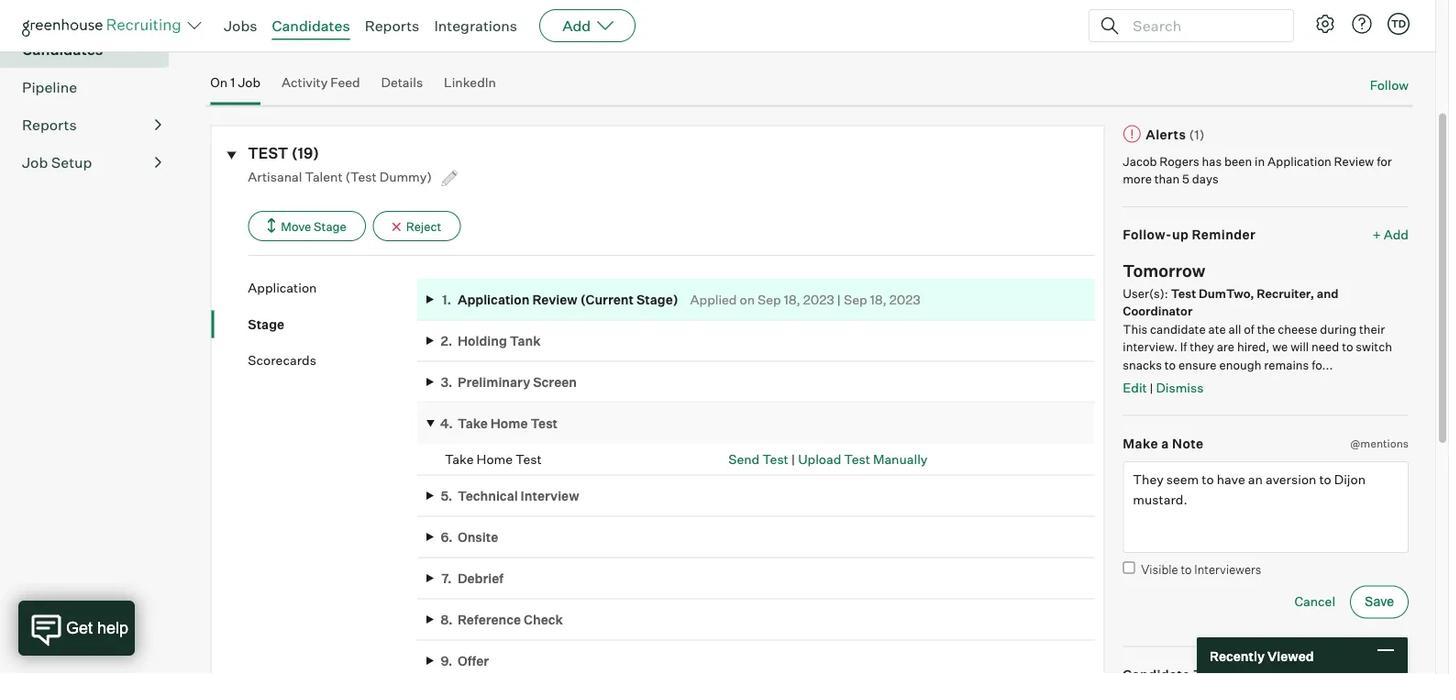 Task type: locate. For each thing, give the bounding box(es) containing it.
reports down pipeline
[[22, 116, 77, 135]]

reports link
[[365, 17, 420, 35], [22, 114, 161, 136]]

will
[[1291, 340, 1309, 355]]

5
[[1183, 172, 1190, 187]]

0 vertical spatial add
[[563, 17, 591, 35]]

send test link
[[729, 452, 789, 468]]

test
[[248, 145, 288, 163]]

job right 1
[[238, 75, 261, 91]]

2 horizontal spatial application
[[1268, 154, 1332, 169]]

0 horizontal spatial 2023
[[804, 292, 835, 308]]

integrations link
[[434, 17, 518, 35]]

1 vertical spatial |
[[1150, 381, 1154, 396]]

sourcing
[[22, 3, 84, 22]]

1 vertical spatial candidates link
[[22, 39, 161, 61]]

application up 2. holding tank
[[458, 292, 530, 308]]

1 horizontal spatial candidates link
[[272, 17, 350, 35]]

dismiss link
[[1156, 380, 1204, 396]]

add right (gmt-
[[563, 17, 591, 35]]

1 horizontal spatial reports
[[365, 17, 420, 35]]

save button
[[1351, 586, 1409, 619]]

save
[[1365, 596, 1395, 610]]

pipeline
[[22, 79, 77, 97]]

a left note on the right bottom
[[1162, 436, 1170, 452]]

candidates link for top reports link
[[272, 17, 350, 35]]

reports link up details
[[365, 17, 420, 35]]

0 horizontal spatial job
[[22, 154, 48, 172]]

1 sep from the left
[[758, 292, 781, 308]]

1 horizontal spatial reports link
[[365, 17, 420, 35]]

candidates down sourcing
[[22, 41, 103, 59]]

1 vertical spatial candidates
[[22, 41, 103, 59]]

1 horizontal spatial add
[[563, 17, 591, 35]]

555- left 'integrations' link
[[403, 14, 433, 30]]

1 vertical spatial home
[[477, 452, 513, 468]]

enough
[[1220, 358, 1262, 373]]

1 vertical spatial add
[[210, 37, 235, 53]]

1 horizontal spatial 2023
[[890, 292, 921, 308]]

1 horizontal spatial sep
[[844, 292, 868, 308]]

0 horizontal spatial reports
[[22, 116, 77, 135]]

2 555- from the left
[[433, 14, 462, 30]]

hired,
[[1238, 340, 1270, 355]]

2 2023 from the left
[[890, 292, 921, 308]]

configure image
[[1315, 13, 1337, 35]]

remains
[[1264, 358, 1310, 373]]

ensure
[[1179, 358, 1217, 373]]

(test
[[346, 169, 377, 185]]

2 horizontal spatial to
[[1342, 340, 1354, 355]]

up
[[1172, 227, 1189, 243]]

test
[[1171, 286, 1197, 301], [531, 416, 558, 432], [516, 452, 542, 468], [763, 452, 789, 468], [844, 452, 871, 468]]

application up stage link at the left of page
[[248, 280, 317, 296]]

cheese
[[1278, 322, 1318, 337]]

add right '+'
[[1384, 227, 1409, 243]]

snacks
[[1123, 358, 1162, 373]]

recruiter,
[[1257, 286, 1315, 301]]

the
[[1258, 322, 1276, 337]]

for
[[1377, 154, 1392, 169]]

0 vertical spatial reports
[[365, 17, 420, 35]]

1 horizontal spatial job
[[238, 75, 261, 91]]

applied on  sep 18, 2023 | sep 18, 2023
[[690, 292, 921, 308]]

555-
[[403, 14, 433, 30], [433, 14, 462, 30]]

1 horizontal spatial 18,
[[870, 292, 887, 308]]

technical
[[458, 488, 518, 504]]

test down the tomorrow
[[1171, 286, 1197, 301]]

add inside popup button
[[563, 17, 591, 35]]

review
[[1335, 154, 1375, 169], [532, 292, 578, 308]]

2 vertical spatial add
[[1384, 227, 1409, 243]]

review inside "jacob rogers has been in application review for more than 5 days"
[[1335, 154, 1375, 169]]

a down jobs link
[[238, 37, 245, 53]]

candidates
[[272, 17, 350, 35], [22, 41, 103, 59]]

canada)
[[724, 14, 776, 30]]

rogersjacob798@gmail.com link
[[210, 14, 381, 30]]

candidates up headline
[[272, 17, 350, 35]]

4. take home test
[[440, 416, 558, 432]]

0 vertical spatial take
[[458, 416, 488, 432]]

review up the tank
[[532, 292, 578, 308]]

to up dismiss link
[[1165, 358, 1176, 373]]

0 horizontal spatial |
[[792, 452, 796, 468]]

artisanal talent (test dummy)
[[248, 169, 435, 185]]

home up take home test at left bottom
[[491, 416, 528, 432]]

jobs
[[224, 17, 257, 35]]

0 horizontal spatial a
[[238, 37, 245, 53]]

reminder
[[1192, 227, 1256, 243]]

dummy)
[[380, 169, 432, 185]]

recently
[[1210, 648, 1265, 664]]

to right visible
[[1181, 563, 1192, 577]]

linkedin
[[444, 75, 496, 91]]

Search text field
[[1128, 12, 1277, 39]]

candidates link up headline
[[272, 17, 350, 35]]

than
[[1155, 172, 1180, 187]]

to down during
[[1342, 340, 1354, 355]]

0 vertical spatial review
[[1335, 154, 1375, 169]]

screen
[[533, 375, 577, 391]]

1 vertical spatial reports link
[[22, 114, 161, 136]]

application inside "jacob rogers has been in application review for more than 5 days"
[[1268, 154, 1332, 169]]

are
[[1217, 340, 1235, 355]]

visible to interviewers
[[1142, 563, 1262, 577]]

on
[[210, 75, 228, 91]]

1 vertical spatial a
[[1162, 436, 1170, 452]]

2 vertical spatial to
[[1181, 563, 1192, 577]]

2 vertical spatial |
[[792, 452, 796, 468]]

move stage
[[281, 219, 347, 234]]

0 horizontal spatial 18,
[[784, 292, 801, 308]]

0 horizontal spatial candidates link
[[22, 39, 161, 61]]

0 vertical spatial to
[[1342, 340, 1354, 355]]

this
[[1123, 322, 1148, 337]]

2 horizontal spatial |
[[1150, 381, 1154, 396]]

1 horizontal spatial review
[[1335, 154, 1375, 169]]

@mentions
[[1351, 437, 1409, 451]]

activity feed link
[[282, 75, 360, 102]]

0 vertical spatial home
[[491, 416, 528, 432]]

(gmt-
[[516, 14, 557, 30]]

0 vertical spatial stage
[[314, 219, 347, 234]]

stage up the scorecards
[[248, 317, 285, 333]]

0 horizontal spatial add
[[210, 37, 235, 53]]

review left for
[[1335, 154, 1375, 169]]

greenhouse recruiting image
[[22, 15, 187, 37]]

0 vertical spatial a
[[238, 37, 245, 53]]

stage link
[[248, 316, 417, 334]]

555- up linkedin
[[433, 14, 462, 30]]

fo...
[[1312, 358, 1333, 373]]

headline
[[248, 37, 299, 53]]

1 vertical spatial take
[[445, 452, 474, 468]]

2 sep from the left
[[844, 292, 868, 308]]

application right the in
[[1268, 154, 1332, 169]]

job left setup
[[22, 154, 48, 172]]

add down jobs
[[210, 37, 235, 53]]

time
[[651, 14, 683, 30]]

1 18, from the left
[[784, 292, 801, 308]]

1. application review (current stage)
[[442, 292, 679, 308]]

job
[[238, 75, 261, 91], [22, 154, 48, 172]]

0 horizontal spatial review
[[532, 292, 578, 308]]

home down 4. take home test
[[477, 452, 513, 468]]

0 vertical spatial candidates link
[[272, 17, 350, 35]]

application link
[[248, 279, 417, 297]]

1.
[[442, 292, 451, 308]]

2 horizontal spatial add
[[1384, 227, 1409, 243]]

(gmt-05:00) central time (us & canada)
[[516, 14, 776, 30]]

0 vertical spatial candidates
[[272, 17, 350, 35]]

reports link down pipeline link
[[22, 114, 161, 136]]

0 horizontal spatial stage
[[248, 317, 285, 333]]

test right send
[[763, 452, 789, 468]]

reports up details
[[365, 17, 420, 35]]

add for add a headline
[[210, 37, 235, 53]]

stage)
[[637, 292, 679, 308]]

test dumtwo, recruiter, and coordinator
[[1123, 286, 1339, 319]]

visible
[[1142, 563, 1179, 577]]

0 horizontal spatial reports link
[[22, 114, 161, 136]]

feed
[[331, 75, 360, 91]]

add a headline
[[210, 37, 299, 53]]

1 vertical spatial stage
[[248, 317, 285, 333]]

0 horizontal spatial sep
[[758, 292, 781, 308]]

reports
[[365, 17, 420, 35], [22, 116, 77, 135]]

take right 4.
[[458, 416, 488, 432]]

dumtwo,
[[1199, 286, 1255, 301]]

They seem to have an aversion to Dijon mustard. text field
[[1123, 462, 1409, 554]]

holding
[[458, 333, 507, 349]]

1 vertical spatial reports
[[22, 116, 77, 135]]

candidates link down greenhouse recruiting image
[[22, 39, 161, 61]]

test inside the test dumtwo, recruiter, and coordinator
[[1171, 286, 1197, 301]]

artisanal
[[248, 169, 302, 185]]

0 horizontal spatial to
[[1165, 358, 1176, 373]]

manually
[[873, 452, 928, 468]]

2. holding tank
[[441, 333, 541, 349]]

1 horizontal spatial |
[[838, 292, 841, 308]]

stage right move
[[314, 219, 347, 234]]

0 horizontal spatial candidates
[[22, 41, 103, 59]]

1 horizontal spatial a
[[1162, 436, 1170, 452]]

6.
[[441, 530, 453, 546]]

1 vertical spatial job
[[22, 154, 48, 172]]

activity feed
[[282, 75, 360, 91]]

Visible to Interviewers checkbox
[[1123, 563, 1135, 574]]

job setup link
[[22, 152, 161, 174]]

candidate
[[1151, 322, 1206, 337]]

5. technical interview
[[441, 488, 579, 504]]

0 vertical spatial |
[[838, 292, 841, 308]]

job inside "link"
[[22, 154, 48, 172]]

td button
[[1388, 13, 1410, 35]]

(us
[[686, 14, 709, 30]]

integrations
[[434, 17, 518, 35]]

6. onsite
[[441, 530, 498, 546]]

td
[[1392, 17, 1407, 30]]

take down 4.
[[445, 452, 474, 468]]

1 horizontal spatial stage
[[314, 219, 347, 234]]



Task type: describe. For each thing, give the bounding box(es) containing it.
@mentions link
[[1351, 435, 1409, 453]]

0 vertical spatial reports link
[[365, 17, 420, 35]]

(19)
[[291, 145, 319, 163]]

edit
[[1123, 380, 1148, 396]]

move
[[281, 219, 311, 234]]

on 1 job
[[210, 75, 261, 91]]

+
[[1373, 227, 1382, 243]]

sourcing link
[[22, 2, 161, 24]]

7.
[[441, 571, 452, 587]]

test up '5. technical interview'
[[516, 452, 542, 468]]

offer
[[458, 654, 489, 670]]

1 555- from the left
[[403, 14, 433, 30]]

they
[[1190, 340, 1215, 355]]

add button
[[540, 9, 636, 42]]

jobs link
[[224, 17, 257, 35]]

and
[[1317, 286, 1339, 301]]

1 horizontal spatial to
[[1181, 563, 1192, 577]]

1 horizontal spatial application
[[458, 292, 530, 308]]

preliminary
[[458, 375, 531, 391]]

scorecards link
[[248, 352, 417, 370]]

+ add
[[1373, 227, 1409, 243]]

in
[[1255, 154, 1265, 169]]

interview
[[521, 488, 579, 504]]

job setup
[[22, 154, 92, 172]]

0 horizontal spatial application
[[248, 280, 317, 296]]

applied
[[690, 292, 737, 308]]

2.
[[441, 333, 453, 349]]

+ add link
[[1373, 226, 1409, 244]]

1 2023 from the left
[[804, 292, 835, 308]]

follow link
[[1370, 77, 1409, 95]]

05:00)
[[557, 14, 601, 30]]

been
[[1225, 154, 1253, 169]]

their
[[1360, 322, 1386, 337]]

days
[[1192, 172, 1219, 187]]

cancel link
[[1295, 594, 1351, 610]]

user(s):
[[1123, 286, 1171, 301]]

1 vertical spatial to
[[1165, 358, 1176, 373]]

recently viewed
[[1210, 648, 1314, 664]]

3.
[[441, 375, 453, 391]]

follow
[[1370, 78, 1409, 94]]

details link
[[381, 75, 423, 102]]

on 1 job link
[[210, 75, 261, 102]]

setup
[[51, 154, 92, 172]]

0 vertical spatial job
[[238, 75, 261, 91]]

7. debrief
[[441, 571, 504, 587]]

(current
[[580, 292, 634, 308]]

we
[[1273, 340, 1288, 355]]

note
[[1173, 436, 1204, 452]]

send test | upload test manually
[[729, 452, 928, 468]]

stage inside button
[[314, 219, 347, 234]]

if
[[1181, 340, 1187, 355]]

add for add
[[563, 17, 591, 35]]

jacob rogers has been in application review for more than 5 days
[[1123, 154, 1392, 187]]

&
[[712, 14, 721, 30]]

9. offer
[[441, 654, 489, 670]]

test down screen
[[531, 416, 558, 432]]

follow-
[[1123, 227, 1172, 243]]

1 vertical spatial review
[[532, 292, 578, 308]]

5555
[[462, 14, 494, 30]]

all
[[1229, 322, 1242, 337]]

of
[[1244, 322, 1255, 337]]

interviewers
[[1195, 563, 1262, 577]]

rogers
[[1160, 154, 1200, 169]]

more
[[1123, 172, 1152, 187]]

talent
[[305, 169, 343, 185]]

ate
[[1209, 322, 1226, 337]]

debrief
[[458, 571, 504, 587]]

1 horizontal spatial candidates
[[272, 17, 350, 35]]

tank
[[510, 333, 541, 349]]

8. reference check
[[441, 612, 563, 628]]

| inside this candidate ate all of the cheese during their interview. if they are hired, we will need to switch snacks to ensure enough remains fo... edit | dismiss
[[1150, 381, 1154, 396]]

edit link
[[1123, 380, 1148, 396]]

a for make
[[1162, 436, 1170, 452]]

555-555-5555
[[403, 14, 494, 30]]

reject
[[406, 219, 442, 234]]

a for add
[[238, 37, 245, 53]]

activity
[[282, 75, 328, 91]]

8.
[[441, 612, 453, 628]]

scorecards
[[248, 353, 316, 369]]

central
[[603, 14, 648, 30]]

candidates link for pipeline link
[[22, 39, 161, 61]]

test right upload
[[844, 452, 871, 468]]

follow-up reminder
[[1123, 227, 1256, 243]]

alerts
[[1146, 127, 1187, 143]]

during
[[1321, 322, 1357, 337]]

9.
[[441, 654, 453, 670]]

reference
[[458, 612, 521, 628]]

2 18, from the left
[[870, 292, 887, 308]]

on
[[740, 292, 755, 308]]



Task type: vqa. For each thing, say whether or not it's contained in the screenshot.


